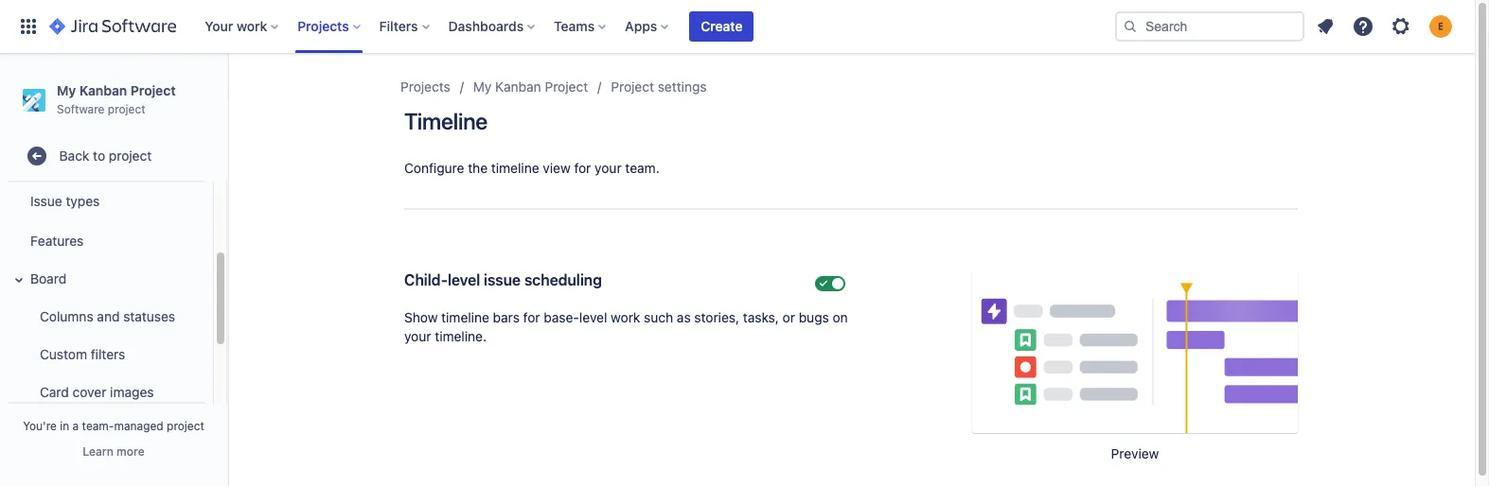 Task type: describe. For each thing, give the bounding box(es) containing it.
bugs
[[799, 310, 829, 326]]

configure the timeline view for your team.
[[404, 160, 660, 176]]

on
[[833, 310, 848, 326]]

kanban for my kanban project
[[495, 79, 541, 95]]

projects link
[[400, 76, 450, 98]]

features
[[30, 233, 84, 249]]

my for my kanban project
[[473, 79, 492, 95]]

Search field
[[1115, 11, 1305, 42]]

project for my kanban project software project
[[130, 82, 176, 98]]

notifications image
[[1314, 15, 1337, 38]]

custom
[[40, 346, 87, 362]]

appswitcher icon image
[[17, 15, 40, 38]]

stories,
[[694, 310, 739, 326]]

help image
[[1352, 15, 1375, 38]]

back to project link
[[8, 137, 220, 175]]

work inside popup button
[[237, 18, 267, 34]]

statuses
[[123, 308, 175, 325]]

board
[[30, 271, 66, 287]]

your inside the 'show timeline bars for base-level work such as stories, tasks, or bugs on your timeline.'
[[404, 329, 431, 345]]

project inside my kanban project software project
[[108, 102, 145, 116]]

my kanban project
[[473, 79, 588, 95]]

show
[[404, 310, 438, 326]]

a
[[73, 419, 79, 434]]

project for my kanban project
[[545, 79, 588, 95]]

custom filters
[[40, 346, 125, 362]]

kanban for my kanban project software project
[[79, 82, 127, 98]]

and
[[97, 308, 120, 325]]

such
[[644, 310, 673, 326]]

filters
[[91, 346, 125, 362]]

view
[[543, 160, 571, 176]]

1 horizontal spatial your
[[595, 160, 622, 176]]

timeline preview with child issue planning enabled image
[[972, 271, 1298, 434]]

child-level issue scheduling
[[404, 272, 602, 289]]

to
[[93, 147, 105, 164]]

managed
[[114, 419, 163, 434]]

create button
[[690, 11, 754, 42]]

tasks,
[[743, 310, 779, 326]]

bars
[[493, 310, 520, 326]]

primary element
[[11, 0, 1115, 53]]

show timeline bars for base-level work such as stories, tasks, or bugs on your timeline.
[[404, 310, 848, 345]]

your work
[[205, 18, 267, 34]]

board button
[[8, 261, 205, 298]]

features link
[[8, 223, 205, 261]]

back
[[59, 147, 89, 164]]

learn more button
[[83, 445, 145, 460]]

learn
[[83, 445, 113, 459]]

work inside the 'show timeline bars for base-level work such as stories, tasks, or bugs on your timeline.'
[[611, 310, 640, 326]]

cover
[[73, 384, 106, 400]]

1 horizontal spatial timeline
[[491, 160, 539, 176]]

child-
[[404, 272, 448, 289]]

configure
[[404, 160, 464, 176]]

your
[[205, 18, 233, 34]]

card cover images link
[[19, 374, 205, 412]]

0 vertical spatial level
[[448, 272, 480, 289]]



Task type: locate. For each thing, give the bounding box(es) containing it.
kanban inside my kanban project software project
[[79, 82, 127, 98]]

in
[[60, 419, 69, 434]]

kanban
[[495, 79, 541, 95], [79, 82, 127, 98]]

my inside my kanban project software project
[[57, 82, 76, 98]]

kanban up the software
[[79, 82, 127, 98]]

software
[[57, 102, 105, 116]]

my up the software
[[57, 82, 76, 98]]

or
[[783, 310, 795, 326]]

kanban down primary element
[[495, 79, 541, 95]]

issue
[[484, 272, 521, 289]]

team-
[[82, 419, 114, 434]]

my kanban project software project
[[57, 82, 176, 116]]

for right 'bars'
[[523, 310, 540, 326]]

0 horizontal spatial timeline
[[441, 310, 489, 326]]

create
[[701, 18, 743, 34]]

0 vertical spatial work
[[237, 18, 267, 34]]

settings
[[658, 79, 707, 95]]

0 vertical spatial for
[[574, 160, 591, 176]]

projects
[[400, 79, 450, 95]]

0 horizontal spatial for
[[523, 310, 540, 326]]

the
[[468, 160, 488, 176]]

as
[[677, 310, 691, 326]]

project
[[545, 79, 588, 95], [611, 79, 654, 95], [130, 82, 176, 98]]

project inside my kanban project software project
[[130, 82, 176, 98]]

settings image
[[1390, 15, 1413, 38]]

group containing issue types
[[4, 24, 205, 487]]

types
[[66, 193, 100, 209]]

0 horizontal spatial my
[[57, 82, 76, 98]]

work left such
[[611, 310, 640, 326]]

my for my kanban project software project
[[57, 82, 76, 98]]

for inside the 'show timeline bars for base-level work such as stories, tasks, or bugs on your timeline.'
[[523, 310, 540, 326]]

banner containing your work
[[0, 0, 1475, 53]]

for
[[574, 160, 591, 176], [523, 310, 540, 326]]

project left the settings
[[611, 79, 654, 95]]

my
[[473, 79, 492, 95], [57, 82, 76, 98]]

your work button
[[199, 11, 286, 42]]

work right your
[[237, 18, 267, 34]]

columns and statuses
[[40, 308, 175, 325]]

timeline.
[[435, 329, 487, 345]]

project right the software
[[108, 102, 145, 116]]

project right managed
[[167, 419, 204, 434]]

2 vertical spatial project
[[167, 419, 204, 434]]

project settings link
[[611, 76, 707, 98]]

level left issue
[[448, 272, 480, 289]]

1 vertical spatial project
[[109, 147, 152, 164]]

0 horizontal spatial project
[[130, 82, 176, 98]]

your profile and settings image
[[1430, 15, 1452, 38]]

custom filters link
[[19, 336, 205, 374]]

1 horizontal spatial level
[[579, 310, 607, 326]]

1 vertical spatial work
[[611, 310, 640, 326]]

card
[[40, 384, 69, 400]]

your
[[595, 160, 622, 176], [404, 329, 431, 345]]

issue
[[30, 193, 62, 209]]

0 vertical spatial project
[[108, 102, 145, 116]]

0 horizontal spatial your
[[404, 329, 431, 345]]

jira software image
[[49, 15, 176, 38], [49, 15, 176, 38]]

you're
[[23, 419, 57, 434]]

for right view
[[574, 160, 591, 176]]

columns and statuses link
[[19, 298, 205, 336]]

your left the team. at the top
[[595, 160, 622, 176]]

group
[[4, 24, 205, 487]]

1 horizontal spatial kanban
[[495, 79, 541, 95]]

timeline
[[491, 160, 539, 176], [441, 310, 489, 326]]

level down "scheduling" at the left bottom of the page
[[579, 310, 607, 326]]

preview
[[1111, 446, 1159, 462]]

card cover images
[[40, 384, 154, 400]]

scheduling
[[524, 272, 602, 289]]

your down show
[[404, 329, 431, 345]]

timeline
[[404, 108, 488, 134]]

you're in a team-managed project
[[23, 419, 204, 434]]

project right to
[[109, 147, 152, 164]]

base-
[[544, 310, 579, 326]]

project down primary element
[[545, 79, 588, 95]]

0 vertical spatial timeline
[[491, 160, 539, 176]]

level
[[448, 272, 480, 289], [579, 310, 607, 326]]

project
[[108, 102, 145, 116], [109, 147, 152, 164], [167, 419, 204, 434]]

learn more
[[83, 445, 145, 459]]

issue types link
[[8, 181, 205, 223]]

2 horizontal spatial project
[[611, 79, 654, 95]]

team.
[[625, 160, 660, 176]]

0 vertical spatial your
[[595, 160, 622, 176]]

1 horizontal spatial project
[[545, 79, 588, 95]]

1 horizontal spatial work
[[611, 310, 640, 326]]

banner
[[0, 0, 1475, 53]]

0 horizontal spatial level
[[448, 272, 480, 289]]

timeline up timeline.
[[441, 310, 489, 326]]

project settings
[[611, 79, 707, 95]]

1 vertical spatial for
[[523, 310, 540, 326]]

back to project
[[59, 147, 152, 164]]

more
[[117, 445, 145, 459]]

1 vertical spatial your
[[404, 329, 431, 345]]

expand image
[[8, 269, 30, 292]]

columns
[[40, 308, 93, 325]]

1 vertical spatial timeline
[[441, 310, 489, 326]]

0 horizontal spatial work
[[237, 18, 267, 34]]

1 vertical spatial level
[[579, 310, 607, 326]]

work
[[237, 18, 267, 34], [611, 310, 640, 326]]

images
[[110, 384, 154, 400]]

timeline inside the 'show timeline bars for base-level work such as stories, tasks, or bugs on your timeline.'
[[441, 310, 489, 326]]

issue types
[[30, 193, 100, 209]]

my up timeline
[[473, 79, 492, 95]]

my kanban project link
[[473, 76, 588, 98]]

search image
[[1123, 19, 1138, 34]]

1 horizontal spatial my
[[473, 79, 492, 95]]

0 horizontal spatial kanban
[[79, 82, 127, 98]]

1 horizontal spatial for
[[574, 160, 591, 176]]

timeline right the
[[491, 160, 539, 176]]

project up back to project link
[[130, 82, 176, 98]]

level inside the 'show timeline bars for base-level work such as stories, tasks, or bugs on your timeline.'
[[579, 310, 607, 326]]



Task type: vqa. For each thing, say whether or not it's contained in the screenshot.
Duck!
no



